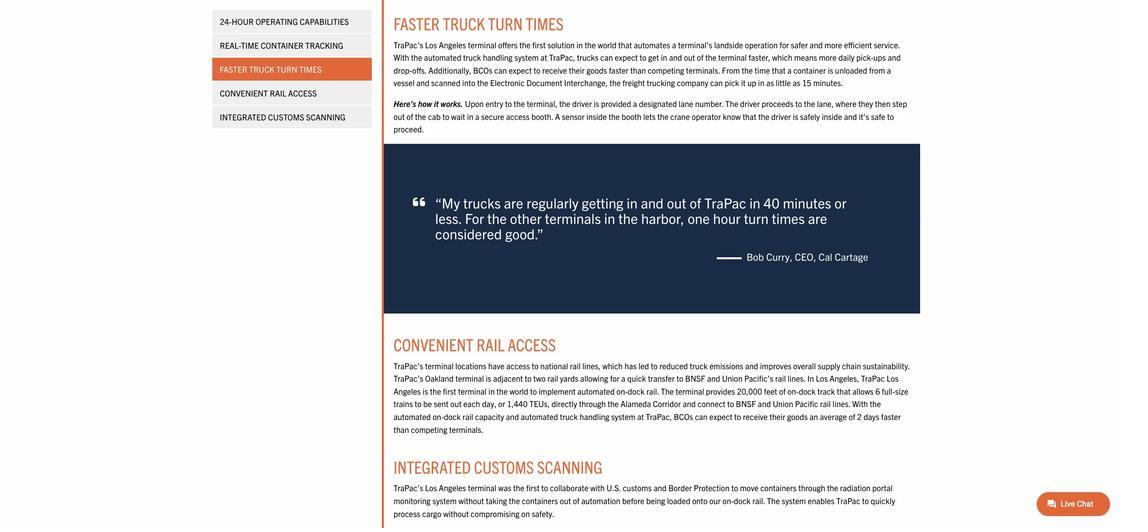 Task type: locate. For each thing, give the bounding box(es) containing it.
are right times
[[808, 209, 827, 227]]

emissions
[[710, 361, 743, 371]]

1 vertical spatial trapac,
[[646, 412, 672, 422]]

1 vertical spatial first
[[443, 387, 456, 397]]

with
[[394, 52, 409, 62], [852, 400, 868, 409]]

1 horizontal spatial for
[[780, 40, 789, 50]]

trapac's inside trapac's los angeles terminal offers the first solution in the world that automates a terminal's landside operation for safer and more efficient service. with the automated truck handling system at trapac, trucks can expect to get in and out of the terminal faster, which means more daily pick-ups and drop-offs. additionally, bcos can expect to receive their goods faster than competing terminals. from the time that a container is unloaded from a vessel and scanned into the electronic document interchange, the freight trucking company can pick it up in as little as 15 minutes.
[[394, 40, 423, 50]]

1 vertical spatial turn
[[276, 64, 297, 74]]

rail. down 'move'
[[752, 496, 765, 506]]

1 vertical spatial union
[[773, 400, 793, 409]]

system down "offers"
[[514, 52, 539, 62]]

faster
[[609, 65, 629, 75], [881, 412, 901, 422]]

truck right reduced
[[690, 361, 708, 371]]

0 horizontal spatial or
[[498, 400, 505, 409]]

taking
[[486, 496, 507, 506]]

1 horizontal spatial expect
[[615, 52, 638, 62]]

angeles inside trapac's los angeles terminal was the first to collaborate with u.s. customs and border protection to move containers through the radiation portal monitoring system without taking the containers out of automation before being loaded onto our on-dock rail. the system enables trapac to quickly process cargo without compromising on safety.
[[439, 484, 466, 494]]

rail down each
[[463, 412, 473, 422]]

0 vertical spatial turn
[[488, 13, 523, 34]]

out inside trapac's los angeles terminal offers the first solution in the world that automates a terminal's landside operation for safer and more efficient service. with the automated truck handling system at trapac, trucks can expect to get in and out of the terminal faster, which means more daily pick-ups and drop-offs. additionally, bcos can expect to receive their goods faster than competing terminals. from the time that a container is unloaded from a vessel and scanned into the electronic document interchange, the freight trucking company can pick it up in as little as 15 minutes.
[[684, 52, 695, 62]]

0 horizontal spatial access
[[288, 88, 317, 98]]

world inside trapac's los angeles terminal offers the first solution in the world that automates a terminal's landside operation for safer and more efficient service. with the automated truck handling system at trapac, trucks can expect to get in and out of the terminal faster, which means more daily pick-ups and drop-offs. additionally, bcos can expect to receive their goods faster than competing terminals. from the time that a container is unloaded from a vessel and scanned into the electronic document interchange, the freight trucking company can pick it up in as little as 15 minutes.
[[598, 40, 616, 50]]

0 vertical spatial customs
[[268, 112, 304, 122]]

inside down lane,
[[822, 111, 842, 121]]

1 vertical spatial at
[[637, 412, 644, 422]]

0 vertical spatial bnsf
[[685, 374, 705, 384]]

through up enables
[[798, 484, 825, 494]]

corridor
[[653, 400, 681, 409]]

company
[[677, 78, 709, 88]]

trucks up considered
[[463, 194, 501, 212]]

los
[[425, 40, 437, 50], [816, 374, 828, 384], [887, 374, 899, 384], [425, 484, 437, 494]]

receive
[[542, 65, 567, 75], [743, 412, 768, 422]]

first inside trapac's los angeles terminal was the first to collaborate with u.s. customs and border protection to move containers through the radiation portal monitoring system without taking the containers out of automation before being loaded onto our on-dock rail. the system enables trapac to quickly process cargo without compromising on safety.
[[526, 484, 540, 494]]

expect up electronic
[[509, 65, 532, 75]]

dock inside trapac's los angeles terminal was the first to collaborate with u.s. customs and border protection to move containers through the radiation portal monitoring system without taking the containers out of automation before being loaded onto our on-dock rail. the system enables trapac to quickly process cargo without compromising on safety.
[[734, 496, 751, 506]]

and left 'one'
[[641, 194, 664, 212]]

2 inside from the left
[[822, 111, 842, 121]]

first for was
[[526, 484, 540, 494]]

which left the has
[[602, 361, 623, 371]]

1 inside from the left
[[586, 111, 607, 121]]

to right safe on the right top
[[887, 111, 894, 121]]

provided
[[601, 99, 631, 109]]

faster truck turn times
[[394, 13, 564, 34], [220, 64, 322, 74]]

capabilities
[[300, 16, 349, 26]]

turn
[[744, 209, 769, 227]]

customs
[[268, 112, 304, 122], [474, 457, 534, 478]]

they
[[858, 99, 873, 109]]

the
[[519, 40, 531, 50], [585, 40, 596, 50], [411, 52, 422, 62], [705, 52, 717, 62], [742, 65, 753, 75], [477, 78, 488, 88], [610, 78, 621, 88], [514, 99, 525, 109], [559, 99, 570, 109], [804, 99, 815, 109], [415, 111, 426, 121], [609, 111, 620, 121], [657, 111, 669, 121], [758, 111, 769, 121], [487, 209, 507, 227], [618, 209, 638, 227], [430, 387, 441, 397], [497, 387, 508, 397], [608, 400, 619, 409], [870, 400, 881, 409], [513, 484, 524, 494], [827, 484, 838, 494], [509, 496, 520, 506]]

0 vertical spatial handling
[[483, 52, 513, 62]]

through inside trapac's terminal locations have access to national rail lines, which has led to reduced truck emissions and improves overall supply chain sustainability. trapac's oakland terminal is adjacent to two rail yards allowing for a quick transfer to bnsf and union pacific's rail lines. in los angeles, trapac los angeles is the first terminal in the world to implement automated on-dock rail. the terminal provides 20,000 feet of on-dock track that allows 6 full-size trains to be sent out each day, or 1,440 teus, directly through the alameda corridor and connect to bnsf and union pacific rail lines. with the automated on-dock rail capacity and automated truck handling system at trapac, bcos can expect to receive their goods an average of 2 days faster than competing terminals.
[[579, 400, 606, 409]]

customs down the convenient rail access link
[[268, 112, 304, 122]]

1 horizontal spatial faster
[[881, 412, 901, 422]]

0 horizontal spatial faster
[[609, 65, 629, 75]]

goods down the pacific
[[787, 412, 808, 422]]

1 vertical spatial receive
[[743, 412, 768, 422]]

0 horizontal spatial rail.
[[646, 387, 659, 397]]

ups
[[874, 52, 886, 62]]

1,440
[[507, 400, 528, 409]]

allowing
[[580, 374, 608, 384]]

0 horizontal spatial for
[[610, 374, 620, 384]]

bcos inside trapac's terminal locations have access to national rail lines, which has led to reduced truck emissions and improves overall supply chain sustainability. trapac's oakland terminal is adjacent to two rail yards allowing for a quick transfer to bnsf and union pacific's rail lines. in los angeles, trapac los angeles is the first terminal in the world to implement automated on-dock rail. the terminal provides 20,000 feet of on-dock track that allows 6 full-size trains to be sent out each day, or 1,440 teus, directly through the alameda corridor and connect to bnsf and union pacific rail lines. with the automated on-dock rail capacity and automated truck handling system at trapac, bcos can expect to receive their goods an average of 2 days faster than competing terminals.
[[674, 412, 693, 422]]

terminal
[[468, 40, 496, 50], [718, 52, 747, 62], [425, 361, 454, 371], [456, 374, 484, 384], [458, 387, 487, 397], [676, 387, 704, 397], [468, 484, 496, 494]]

trapac down radiation
[[836, 496, 860, 506]]

0 horizontal spatial integrated
[[220, 112, 266, 122]]

a left quick
[[621, 374, 625, 384]]

truck inside trapac's los angeles terminal offers the first solution in the world that automates a terminal's landside operation for safer and more efficient service. with the automated truck handling system at trapac, trucks can expect to get in and out of the terminal faster, which means more daily pick-ups and drop-offs. additionally, bcos can expect to receive their goods faster than competing terminals. from the time that a container is unloaded from a vessel and scanned into the electronic document interchange, the freight trucking company can pick it up in as little as 15 minutes.
[[463, 52, 481, 62]]

safely
[[800, 111, 820, 121]]

access down faster truck turn times link
[[288, 88, 317, 98]]

0 vertical spatial faster
[[609, 65, 629, 75]]

1 horizontal spatial times
[[526, 13, 564, 34]]

first up on
[[526, 484, 540, 494]]

system inside trapac's terminal locations have access to national rail lines, which has led to reduced truck emissions and improves overall supply chain sustainability. trapac's oakland terminal is adjacent to two rail yards allowing for a quick transfer to bnsf and union pacific's rail lines. in los angeles, trapac los angeles is the first terminal in the world to implement automated on-dock rail. the terminal provides 20,000 feet of on-dock track that allows 6 full-size trains to be sent out each day, or 1,440 teus, directly through the alameda corridor and connect to bnsf and union pacific rail lines. with the automated on-dock rail capacity and automated truck handling system at trapac, bcos can expect to receive their goods an average of 2 days faster than competing terminals.
[[611, 412, 635, 422]]

and inside "my trucks are regularly getting in and out of trapac in 40 minutes or less. for the other terminals in the harbor, one hour turn times are considered good."
[[641, 194, 664, 212]]

1 horizontal spatial their
[[770, 412, 785, 422]]

truck inside faster truck turn times link
[[249, 64, 274, 74]]

1 vertical spatial with
[[852, 400, 868, 409]]

more left daily
[[819, 52, 837, 62]]

out inside trapac's los angeles terminal was the first to collaborate with u.s. customs and border protection to move containers through the radiation portal monitoring system without taking the containers out of automation before being loaded onto our on-dock rail. the system enables trapac to quickly process cargo without compromising on safety.
[[560, 496, 571, 506]]

truck down 'directly'
[[560, 412, 578, 422]]

trapac's inside trapac's los angeles terminal was the first to collaborate with u.s. customs and border protection to move containers through the radiation portal monitoring system without taking the containers out of automation before being loaded onto our on-dock rail. the system enables trapac to quickly process cargo without compromising on safety.
[[394, 484, 423, 494]]

than
[[630, 65, 646, 75], [394, 425, 409, 435]]

and up 'provides'
[[707, 374, 720, 384]]

cartage
[[835, 251, 868, 263]]

expect
[[615, 52, 638, 62], [509, 65, 532, 75], [709, 412, 733, 422]]

times down tracking
[[299, 64, 322, 74]]

access left booth.
[[506, 111, 530, 121]]

can up electronic
[[494, 65, 507, 75]]

terminal inside trapac's los angeles terminal was the first to collaborate with u.s. customs and border protection to move containers through the radiation portal monitoring system without taking the containers out of automation before being loaded onto our on-dock rail. the system enables trapac to quickly process cargo without compromising on safety.
[[468, 484, 496, 494]]

0 vertical spatial without
[[459, 496, 484, 506]]

of
[[697, 52, 704, 62], [407, 111, 413, 121], [690, 194, 701, 212], [779, 387, 786, 397], [849, 412, 855, 422], [573, 496, 580, 506]]

for
[[780, 40, 789, 50], [610, 374, 620, 384]]

0 vertical spatial competing
[[648, 65, 684, 75]]

size
[[895, 387, 908, 397]]

chain
[[842, 361, 861, 371]]

24-hour operating capabilities
[[220, 16, 349, 26]]

overall
[[793, 361, 816, 371]]

or right day,
[[498, 400, 505, 409]]

automation
[[581, 496, 620, 506]]

reduced
[[660, 361, 688, 371]]

convenient rail access up the locations
[[394, 334, 556, 356]]

0 horizontal spatial integrated customs scanning
[[220, 112, 345, 122]]

system
[[514, 52, 539, 62], [611, 412, 635, 422], [432, 496, 457, 506], [782, 496, 806, 506]]

with up 2
[[852, 400, 868, 409]]

out down collaborate
[[560, 496, 571, 506]]

bcos
[[473, 65, 493, 75], [674, 412, 693, 422]]

trapac's for trapac's los angeles terminal was the first to collaborate with u.s. customs and border protection to move containers through the radiation portal monitoring system without taking the containers out of automation before being loaded onto our on-dock rail. the system enables trapac to quickly process cargo without compromising on safety.
[[394, 484, 423, 494]]

1 horizontal spatial at
[[637, 412, 644, 422]]

goods inside trapac's los angeles terminal offers the first solution in the world that automates a terminal's landside operation for safer and more efficient service. with the automated truck handling system at trapac, trucks can expect to get in and out of the terminal faster, which means more daily pick-ups and drop-offs. additionally, bcos can expect to receive their goods faster than competing terminals. from the time that a container is unloaded from a vessel and scanned into the electronic document interchange, the freight trucking company can pick it up in as little as 15 minutes.
[[587, 65, 607, 75]]

minutes
[[783, 194, 831, 212]]

as
[[766, 78, 774, 88], [793, 78, 800, 88]]

out inside upon entry to the terminal, the driver is provided a designated lane number. the driver proceeds to the lane, where they then step out of the cab to wait in a secure access booth. a sensor inside the booth lets the crane operator know that the driver is safely inside and it's safe to proceed.
[[394, 111, 405, 121]]

truck up additionally,
[[443, 13, 485, 34]]

pacific
[[795, 400, 818, 409]]

alameda
[[621, 400, 651, 409]]

2 trapac's from the top
[[394, 361, 423, 371]]

crane
[[670, 111, 690, 121]]

step
[[892, 99, 907, 109]]

0 horizontal spatial driver
[[572, 99, 592, 109]]

their
[[569, 65, 585, 75], [770, 412, 785, 422]]

angeles for trapac's los angeles terminal offers the first solution in the world that automates a terminal's landside operation for safer and more efficient service. with the automated truck handling system at trapac, trucks can expect to get in and out of the terminal faster, which means more daily pick-ups and drop-offs. additionally, bcos can expect to receive their goods faster than competing terminals. from the time that a container is unloaded from a vessel and scanned into the electronic document interchange, the freight trucking company can pick it up in as little as 15 minutes.
[[439, 40, 466, 50]]

and left connect
[[683, 400, 696, 409]]

was
[[498, 484, 511, 494]]

and left it's
[[844, 111, 857, 121]]

1 horizontal spatial rail
[[477, 334, 505, 356]]

out
[[684, 52, 695, 62], [394, 111, 405, 121], [667, 194, 686, 212], [450, 400, 462, 409], [560, 496, 571, 506]]

0 horizontal spatial inside
[[586, 111, 607, 121]]

1 horizontal spatial than
[[630, 65, 646, 75]]

first left solution
[[532, 40, 546, 50]]

before
[[622, 496, 644, 506]]

1 trapac's from the top
[[394, 40, 423, 50]]

0 vertical spatial through
[[579, 400, 606, 409]]

0 horizontal spatial scanning
[[306, 112, 345, 122]]

lines,
[[582, 361, 601, 371]]

that inside trapac's terminal locations have access to national rail lines, which has led to reduced truck emissions and improves overall supply chain sustainability. trapac's oakland terminal is adjacent to two rail yards allowing for a quick transfer to bnsf and union pacific's rail lines. in los angeles, trapac los angeles is the first terminal in the world to implement automated on-dock rail. the terminal provides 20,000 feet of on-dock track that allows 6 full-size trains to be sent out each day, or 1,440 teus, directly through the alameda corridor and connect to bnsf and union pacific rail lines. with the automated on-dock rail capacity and automated truck handling system at trapac, bcos can expect to receive their goods an average of 2 days faster than competing terminals.
[[837, 387, 851, 397]]

0 vertical spatial convenient rail access
[[220, 88, 317, 98]]

trapac's terminal locations have access to national rail lines, which has led to reduced truck emissions and improves overall supply chain sustainability. trapac's oakland terminal is adjacent to two rail yards allowing for a quick transfer to bnsf and union pacific's rail lines. in los angeles, trapac los angeles is the first terminal in the world to implement automated on-dock rail. the terminal provides 20,000 feet of on-dock track that allows 6 full-size trains to be sent out each day, or 1,440 teus, directly through the alameda corridor and connect to bnsf and union pacific rail lines. with the automated on-dock rail capacity and automated truck handling system at trapac, bcos can expect to receive their goods an average of 2 days faster than competing terminals.
[[394, 361, 910, 435]]

1 vertical spatial through
[[798, 484, 825, 494]]

1 vertical spatial or
[[498, 400, 505, 409]]

it left up
[[741, 78, 746, 88]]

lines. left in
[[788, 374, 806, 384]]

and inside trapac's los angeles terminal was the first to collaborate with u.s. customs and border protection to move containers through the radiation portal monitoring system without taking the containers out of automation before being loaded onto our on-dock rail. the system enables trapac to quickly process cargo without compromising on safety.
[[654, 484, 667, 494]]

0 vertical spatial truck
[[463, 52, 481, 62]]

terminal up taking
[[468, 484, 496, 494]]

0 vertical spatial access
[[506, 111, 530, 121]]

0 horizontal spatial receive
[[542, 65, 567, 75]]

convenient up oakland
[[394, 334, 473, 356]]

union down feet
[[773, 400, 793, 409]]

the right solution
[[585, 40, 596, 50]]

from
[[869, 65, 885, 75]]

capacity
[[475, 412, 504, 422]]

on- inside trapac's los angeles terminal was the first to collaborate with u.s. customs and border protection to move containers through the radiation portal monitoring system without taking the containers out of automation before being loaded onto our on-dock rail. the system enables trapac to quickly process cargo without compromising on safety.
[[723, 496, 734, 506]]

1 horizontal spatial truck
[[560, 412, 578, 422]]

2 horizontal spatial the
[[767, 496, 780, 506]]

angeles inside trapac's terminal locations have access to national rail lines, which has led to reduced truck emissions and improves overall supply chain sustainability. trapac's oakland terminal is adjacent to two rail yards allowing for a quick transfer to bnsf and union pacific's rail lines. in los angeles, trapac los angeles is the first terminal in the world to implement automated on-dock rail. the terminal provides 20,000 feet of on-dock track that allows 6 full-size trains to be sent out each day, or 1,440 teus, directly through the alameda corridor and connect to bnsf and union pacific rail lines. with the automated on-dock rail capacity and automated truck handling system at trapac, bcos can expect to receive their goods an average of 2 days faster than competing terminals.
[[394, 387, 421, 397]]

a right from
[[887, 65, 891, 75]]

2 vertical spatial expect
[[709, 412, 733, 422]]

2 horizontal spatial driver
[[771, 111, 791, 121]]

0 horizontal spatial truck
[[463, 52, 481, 62]]

union down emissions
[[722, 374, 743, 384]]

convenient rail access up integrated customs scanning "link" at the left
[[220, 88, 317, 98]]

solid image
[[413, 196, 425, 210]]

and right ups
[[888, 52, 901, 62]]

1 horizontal spatial driver
[[740, 99, 760, 109]]

union
[[722, 374, 743, 384], [773, 400, 793, 409]]

the down oakland
[[430, 387, 441, 397]]

0 vertical spatial angeles
[[439, 40, 466, 50]]

integrated customs scanning
[[220, 112, 345, 122], [394, 457, 603, 478]]

integrated customs scanning up was
[[394, 457, 603, 478]]

convenient rail access
[[220, 88, 317, 98], [394, 334, 556, 356]]

rail down national
[[547, 374, 558, 384]]

or inside "my trucks are regularly getting in and out of trapac in 40 minutes or less. for the other terminals in the harbor, one hour turn times are considered good."
[[835, 194, 847, 212]]

out inside "my trucks are regularly getting in and out of trapac in 40 minutes or less. for the other terminals in the harbor, one hour turn times are considered good."
[[667, 194, 686, 212]]

oakland
[[425, 374, 454, 384]]

real-time container tracking link
[[212, 34, 372, 57]]

angeles inside trapac's los angeles terminal offers the first solution in the world that automates a terminal's landside operation for safer and more efficient service. with the automated truck handling system at trapac, trucks can expect to get in and out of the terminal faster, which means more daily pick-ups and drop-offs. additionally, bcos can expect to receive their goods faster than competing terminals. from the time that a container is unloaded from a vessel and scanned into the electronic document interchange, the freight trucking company can pick it up in as little as 15 minutes.
[[439, 40, 466, 50]]

trapac inside trapac's los angeles terminal was the first to collaborate with u.s. customs and border protection to move containers through the radiation portal monitoring system without taking the containers out of automation before being loaded onto our on-dock rail. the system enables trapac to quickly process cargo without compromising on safety.
[[836, 496, 860, 506]]

rail
[[270, 88, 286, 98], [477, 334, 505, 356]]

1 vertical spatial truck
[[249, 64, 274, 74]]

to right cab
[[443, 111, 449, 121]]

that left automates
[[618, 40, 632, 50]]

which
[[772, 52, 792, 62], [602, 361, 623, 371]]

0 horizontal spatial union
[[722, 374, 743, 384]]

good."
[[505, 225, 544, 243]]

1 vertical spatial bnsf
[[736, 400, 756, 409]]

0 horizontal spatial world
[[510, 387, 528, 397]]

in
[[577, 40, 583, 50], [661, 52, 667, 62], [758, 78, 764, 88], [467, 111, 473, 121], [627, 194, 638, 212], [749, 194, 761, 212], [604, 209, 615, 227], [488, 387, 495, 397]]

than down trains at the bottom left of page
[[394, 425, 409, 435]]

time
[[755, 65, 770, 75]]

landside
[[714, 40, 743, 50]]

0 horizontal spatial at
[[541, 52, 547, 62]]

that
[[618, 40, 632, 50], [772, 65, 786, 75], [743, 111, 756, 121], [837, 387, 851, 397]]

0 horizontal spatial rail
[[270, 88, 286, 98]]

1 vertical spatial containers
[[522, 496, 558, 506]]

more up daily
[[825, 40, 842, 50]]

1 vertical spatial terminals.
[[449, 425, 484, 435]]

first inside trapac's los angeles terminal offers the first solution in the world that automates a terminal's landside operation for safer and more efficient service. with the automated truck handling system at trapac, trucks can expect to get in and out of the terminal faster, which means more daily pick-ups and drop-offs. additionally, bcos can expect to receive their goods faster than competing terminals. from the time that a container is unloaded from a vessel and scanned into the electronic document interchange, the freight trucking company can pick it up in as little as 15 minutes.
[[532, 40, 546, 50]]

0 horizontal spatial terminals.
[[449, 425, 484, 435]]

it's
[[859, 111, 869, 121]]

rail up integrated customs scanning "link" at the left
[[270, 88, 286, 98]]

0 vertical spatial than
[[630, 65, 646, 75]]

2 vertical spatial the
[[767, 496, 780, 506]]

and up being
[[654, 484, 667, 494]]

freight
[[623, 78, 645, 88]]

rail down improves
[[775, 374, 786, 384]]

0 vertical spatial it
[[741, 78, 746, 88]]

containers up the safety.
[[522, 496, 558, 506]]

1 horizontal spatial or
[[835, 194, 847, 212]]

0 vertical spatial trapac,
[[549, 52, 575, 62]]

1 access from the top
[[506, 111, 530, 121]]

competing inside trapac's terminal locations have access to national rail lines, which has led to reduced truck emissions and improves overall supply chain sustainability. trapac's oakland terminal is adjacent to two rail yards allowing for a quick transfer to bnsf and union pacific's rail lines. in los angeles, trapac los angeles is the first terminal in the world to implement automated on-dock rail. the terminal provides 20,000 feet of on-dock track that allows 6 full-size trains to be sent out each day, or 1,440 teus, directly through the alameda corridor and connect to bnsf and union pacific rail lines. with the automated on-dock rail capacity and automated truck handling system at trapac, bcos can expect to receive their goods an average of 2 days faster than competing terminals.
[[411, 425, 447, 435]]

pick
[[725, 78, 739, 88]]

1 horizontal spatial integrated customs scanning
[[394, 457, 603, 478]]

the left terminal,
[[514, 99, 525, 109]]

terminals. up company
[[686, 65, 720, 75]]

out inside trapac's terminal locations have access to national rail lines, which has led to reduced truck emissions and improves overall supply chain sustainability. trapac's oakland terminal is adjacent to two rail yards allowing for a quick transfer to bnsf and union pacific's rail lines. in los angeles, trapac los angeles is the first terminal in the world to implement automated on-dock rail. the terminal provides 20,000 feet of on-dock track that allows 6 full-size trains to be sent out each day, or 1,440 teus, directly through the alameda corridor and connect to bnsf and union pacific rail lines. with the automated on-dock rail capacity and automated truck handling system at trapac, bcos can expect to receive their goods an average of 2 days faster than competing terminals.
[[450, 400, 462, 409]]

trains
[[394, 400, 413, 409]]

0 vertical spatial access
[[288, 88, 317, 98]]

trapac's for trapac's los angeles terminal offers the first solution in the world that automates a terminal's landside operation for safer and more efficient service. with the automated truck handling system at trapac, trucks can expect to get in and out of the terminal faster, which means more daily pick-ups and drop-offs. additionally, bcos can expect to receive their goods faster than competing terminals. from the time that a container is unloaded from a vessel and scanned into the electronic document interchange, the freight trucking company can pick it up in as little as 15 minutes.
[[394, 40, 423, 50]]

0 horizontal spatial faster truck turn times
[[220, 64, 322, 74]]

integrated customs scanning inside "link"
[[220, 112, 345, 122]]

goods
[[587, 65, 607, 75], [787, 412, 808, 422]]

4 trapac's from the top
[[394, 484, 423, 494]]

world up 1,440
[[510, 387, 528, 397]]

1 vertical spatial scanning
[[537, 457, 603, 478]]

supply
[[818, 361, 840, 371]]

customs inside "link"
[[268, 112, 304, 122]]

receive inside trapac's terminal locations have access to national rail lines, which has led to reduced truck emissions and improves overall supply chain sustainability. trapac's oakland terminal is adjacent to two rail yards allowing for a quick transfer to bnsf and union pacific's rail lines. in los angeles, trapac los angeles is the first terminal in the world to implement automated on-dock rail. the terminal provides 20,000 feet of on-dock track that allows 6 full-size trains to be sent out each day, or 1,440 teus, directly through the alameda corridor and connect to bnsf and union pacific rail lines. with the automated on-dock rail capacity and automated truck handling system at trapac, bcos can expect to receive their goods an average of 2 days faster than competing terminals.
[[743, 412, 768, 422]]

dock down 'move'
[[734, 496, 751, 506]]

national
[[540, 361, 568, 371]]

0 horizontal spatial as
[[766, 78, 774, 88]]

los up offs.
[[425, 40, 437, 50]]

0 horizontal spatial their
[[569, 65, 585, 75]]

trapac,
[[549, 52, 575, 62], [646, 412, 672, 422]]

0 horizontal spatial it
[[434, 99, 439, 109]]

it inside trapac's los angeles terminal offers the first solution in the world that automates a terminal's landside operation for safer and more efficient service. with the automated truck handling system at trapac, trucks can expect to get in and out of the terminal faster, which means more daily pick-ups and drop-offs. additionally, bcos can expect to receive their goods faster than competing terminals. from the time that a container is unloaded from a vessel and scanned into the electronic document interchange, the freight trucking company can pick it up in as little as 15 minutes.
[[741, 78, 746, 88]]

1 vertical spatial bcos
[[674, 412, 693, 422]]

truck down time
[[249, 64, 274, 74]]

turn down container
[[276, 64, 297, 74]]

in right wait
[[467, 111, 473, 121]]

the up corridor
[[661, 387, 674, 397]]

harbor,
[[641, 209, 684, 227]]

containers
[[760, 484, 797, 494], [522, 496, 558, 506]]

times up solution
[[526, 13, 564, 34]]

one
[[688, 209, 710, 227]]

faster truck turn times link
[[212, 58, 372, 81]]

1 horizontal spatial bcos
[[674, 412, 693, 422]]

1 vertical spatial faster truck turn times
[[220, 64, 322, 74]]

rail down "track"
[[820, 400, 831, 409]]

1 horizontal spatial truck
[[443, 13, 485, 34]]

which down safer
[[772, 52, 792, 62]]

0 horizontal spatial are
[[504, 194, 523, 212]]

trapac, down solution
[[549, 52, 575, 62]]

border
[[668, 484, 692, 494]]

rail up have
[[477, 334, 505, 356]]

0 vertical spatial their
[[569, 65, 585, 75]]

faster up offs.
[[394, 13, 440, 34]]

are up good."
[[504, 194, 523, 212]]

0 vertical spatial for
[[780, 40, 789, 50]]

which inside trapac's terminal locations have access to national rail lines, which has led to reduced truck emissions and improves overall supply chain sustainability. trapac's oakland terminal is adjacent to two rail yards allowing for a quick transfer to bnsf and union pacific's rail lines. in los angeles, trapac los angeles is the first terminal in the world to implement automated on-dock rail. the terminal provides 20,000 feet of on-dock track that allows 6 full-size trains to be sent out each day, or 1,440 teus, directly through the alameda corridor and connect to bnsf and union pacific rail lines. with the automated on-dock rail capacity and automated truck handling system at trapac, bcos can expect to receive their goods an average of 2 days faster than competing terminals.
[[602, 361, 623, 371]]

bcos up into
[[473, 65, 493, 75]]

0 vertical spatial first
[[532, 40, 546, 50]]

can inside trapac's terminal locations have access to national rail lines, which has led to reduced truck emissions and improves overall supply chain sustainability. trapac's oakland terminal is adjacent to two rail yards allowing for a quick transfer to bnsf and union pacific's rail lines. in los angeles, trapac los angeles is the first terminal in the world to implement automated on-dock rail. the terminal provides 20,000 feet of on-dock track that allows 6 full-size trains to be sent out each day, or 1,440 teus, directly through the alameda corridor and connect to bnsf and union pacific rail lines. with the automated on-dock rail capacity and automated truck handling system at trapac, bcos can expect to receive their goods an average of 2 days faster than competing terminals.
[[695, 412, 708, 422]]

2 vertical spatial first
[[526, 484, 540, 494]]

booth
[[622, 111, 642, 121]]

1 vertical spatial truck
[[690, 361, 708, 371]]

1 vertical spatial world
[[510, 387, 528, 397]]

access inside upon entry to the terminal, the driver is provided a designated lane number. the driver proceeds to the lane, where they then step out of the cab to wait in a secure access booth. a sensor inside the booth lets the crane operator know that the driver is safely inside and it's safe to proceed.
[[506, 111, 530, 121]]

0 horizontal spatial trapac,
[[549, 52, 575, 62]]

1 horizontal spatial the
[[725, 99, 738, 109]]

wait
[[451, 111, 465, 121]]

trucks up interchange,
[[577, 52, 599, 62]]

scanning down the convenient rail access link
[[306, 112, 345, 122]]

with inside trapac's los angeles terminal offers the first solution in the world that automates a terminal's landside operation for safer and more efficient service. with the automated truck handling system at trapac, trucks can expect to get in and out of the terminal faster, which means more daily pick-ups and drop-offs. additionally, bcos can expect to receive their goods faster than competing terminals. from the time that a container is unloaded from a vessel and scanned into the electronic document interchange, the freight trucking company can pick it up in as little as 15 minutes.
[[394, 52, 409, 62]]

0 horizontal spatial bnsf
[[685, 374, 705, 384]]

provides
[[706, 387, 735, 397]]

1 horizontal spatial terminals.
[[686, 65, 720, 75]]

to left be
[[415, 400, 422, 409]]

of down terminal's
[[697, 52, 704, 62]]

1 horizontal spatial with
[[852, 400, 868, 409]]

2 vertical spatial trapac
[[836, 496, 860, 506]]

automated
[[424, 52, 461, 62], [577, 387, 615, 397], [394, 412, 431, 422], [521, 412, 558, 422]]

the inside upon entry to the terminal, the driver is provided a designated lane number. the driver proceeds to the lane, where they then step out of the cab to wait in a secure access booth. a sensor inside the booth lets the crane operator know that the driver is safely inside and it's safe to proceed.
[[725, 99, 738, 109]]

terminal,
[[527, 99, 557, 109]]

at inside trapac's los angeles terminal offers the first solution in the world that automates a terminal's landside operation for safer and more efficient service. with the automated truck handling system at trapac, trucks can expect to get in and out of the terminal faster, which means more daily pick-ups and drop-offs. additionally, bcos can expect to receive their goods faster than competing terminals. from the time that a container is unloaded from a vessel and scanned into the electronic document interchange, the freight trucking company can pick it up in as little as 15 minutes.
[[541, 52, 547, 62]]

system inside trapac's los angeles terminal offers the first solution in the world that automates a terminal's landside operation for safer and more efficient service. with the automated truck handling system at trapac, trucks can expect to get in and out of the terminal faster, which means more daily pick-ups and drop-offs. additionally, bcos can expect to receive their goods faster than competing terminals. from the time that a container is unloaded from a vessel and scanned into the electronic document interchange, the freight trucking company can pick it up in as little as 15 minutes.
[[514, 52, 539, 62]]

trucks inside trapac's los angeles terminal offers the first solution in the world that automates a terminal's landside operation for safer and more efficient service. with the automated truck handling system at trapac, trucks can expect to get in and out of the terminal faster, which means more daily pick-ups and drop-offs. additionally, bcos can expect to receive their goods faster than competing terminals. from the time that a container is unloaded from a vessel and scanned into the electronic document interchange, the freight trucking company can pick it up in as little as 15 minutes.
[[577, 52, 599, 62]]

1 horizontal spatial integrated
[[394, 457, 471, 478]]

0 vertical spatial with
[[394, 52, 409, 62]]

world up interchange,
[[598, 40, 616, 50]]

of down collaborate
[[573, 496, 580, 506]]

2 access from the top
[[506, 361, 530, 371]]

at down alameda
[[637, 412, 644, 422]]

other
[[510, 209, 542, 227]]

1 horizontal spatial trucks
[[577, 52, 599, 62]]

0 vertical spatial scanning
[[306, 112, 345, 122]]

to left two
[[525, 374, 532, 384]]

in
[[808, 374, 814, 384]]

getting
[[582, 194, 623, 212]]

safety.
[[532, 509, 554, 519]]

1 horizontal spatial scanning
[[537, 457, 603, 478]]

1 horizontal spatial rail.
[[752, 496, 765, 506]]

1 vertical spatial which
[[602, 361, 623, 371]]

is
[[828, 65, 833, 75], [594, 99, 599, 109], [793, 111, 798, 121], [486, 374, 491, 384], [423, 387, 428, 397]]

0 horizontal spatial handling
[[483, 52, 513, 62]]

a up "little"
[[788, 65, 792, 75]]

as left 15
[[793, 78, 800, 88]]



Task type: describe. For each thing, give the bounding box(es) containing it.
terminal up from
[[718, 52, 747, 62]]

of inside upon entry to the terminal, the driver is provided a designated lane number. the driver proceeds to the lane, where they then step out of the cab to wait in a secure access booth. a sensor inside the booth lets the crane operator know that the driver is safely inside and it's safe to proceed.
[[407, 111, 413, 121]]

to left get
[[640, 52, 647, 62]]

1 vertical spatial times
[[299, 64, 322, 74]]

1 horizontal spatial are
[[808, 209, 827, 227]]

0 vertical spatial more
[[825, 40, 842, 50]]

1 vertical spatial faster
[[220, 64, 247, 74]]

being
[[646, 496, 665, 506]]

in left 40 at the right
[[749, 194, 761, 212]]

designated
[[639, 99, 677, 109]]

to up document
[[534, 65, 540, 75]]

the up a
[[559, 99, 570, 109]]

collaborate
[[550, 484, 589, 494]]

3 trapac's from the top
[[394, 374, 423, 384]]

the down terminal's
[[705, 52, 717, 62]]

2
[[857, 412, 862, 422]]

automated down allowing
[[577, 387, 615, 397]]

to down reduced
[[677, 374, 683, 384]]

0 vertical spatial faster
[[394, 13, 440, 34]]

electronic
[[490, 78, 525, 88]]

trapac, inside trapac's los angeles terminal offers the first solution in the world that automates a terminal's landside operation for safer and more efficient service. with the automated truck handling system at trapac, trucks can expect to get in and out of the terminal faster, which means more daily pick-ups and drop-offs. additionally, bcos can expect to receive their goods faster than competing terminals. from the time that a container is unloaded from a vessel and scanned into the electronic document interchange, the freight trucking company can pick it up in as little as 15 minutes.
[[549, 52, 575, 62]]

ceo,
[[795, 251, 816, 263]]

1 vertical spatial without
[[443, 509, 469, 519]]

their inside trapac's terminal locations have access to national rail lines, which has led to reduced truck emissions and improves overall supply chain sustainability. trapac's oakland terminal is adjacent to two rail yards allowing for a quick transfer to bnsf and union pacific's rail lines. in los angeles, trapac los angeles is the first terminal in the world to implement automated on-dock rail. the terminal provides 20,000 feet of on-dock track that allows 6 full-size trains to be sent out each day, or 1,440 teus, directly through the alameda corridor and connect to bnsf and union pacific rail lines. with the automated on-dock rail capacity and automated truck handling system at trapac, bcos can expect to receive their goods an average of 2 days faster than competing terminals.
[[770, 412, 785, 422]]

times
[[772, 209, 805, 227]]

rail. inside trapac's terminal locations have access to national rail lines, which has led to reduced truck emissions and improves overall supply chain sustainability. trapac's oakland terminal is adjacent to two rail yards allowing for a quick transfer to bnsf and union pacific's rail lines. in los angeles, trapac los angeles is the first terminal in the world to implement automated on-dock rail. the terminal provides 20,000 feet of on-dock track that allows 6 full-size trains to be sent out each day, or 1,440 teus, directly through the alameda corridor and connect to bnsf and union pacific rail lines. with the automated on-dock rail capacity and automated truck handling system at trapac, bcos can expect to receive their goods an average of 2 days faster than competing terminals.
[[646, 387, 659, 397]]

rail. inside trapac's los angeles terminal was the first to collaborate with u.s. customs and border protection to move containers through the radiation portal monitoring system without taking the containers out of automation before being loaded onto our on-dock rail. the system enables trapac to quickly process cargo without compromising on safety.
[[752, 496, 765, 506]]

of inside "my trucks are regularly getting in and out of trapac in 40 minutes or less. for the other terminals in the harbor, one hour turn times are considered good."
[[690, 194, 701, 212]]

trucking
[[647, 78, 675, 88]]

to up two
[[532, 361, 539, 371]]

is inside trapac's los angeles terminal offers the first solution in the world that automates a terminal's landside operation for safer and more efficient service. with the automated truck handling system at trapac, trucks can expect to get in and out of the terminal faster, which means more daily pick-ups and drop-offs. additionally, bcos can expect to receive their goods faster than competing terminals. from the time that a container is unloaded from a vessel and scanned into the electronic document interchange, the freight trucking company can pick it up in as little as 15 minutes.
[[828, 65, 833, 75]]

and down 1,440
[[506, 412, 519, 422]]

1 horizontal spatial customs
[[474, 457, 534, 478]]

the down was
[[509, 496, 520, 506]]

radiation
[[840, 484, 871, 494]]

a
[[555, 111, 560, 121]]

system up cargo in the bottom of the page
[[432, 496, 457, 506]]

the left harbor,
[[618, 209, 638, 227]]

safe
[[871, 111, 885, 121]]

1 as from the left
[[766, 78, 774, 88]]

protection
[[694, 484, 730, 494]]

0 vertical spatial times
[[526, 13, 564, 34]]

scanned
[[431, 78, 460, 88]]

receive inside trapac's los angeles terminal offers the first solution in the world that automates a terminal's landside operation for safer and more efficient service. with the automated truck handling system at trapac, trucks can expect to get in and out of the terminal faster, which means more daily pick-ups and drop-offs. additionally, bcos can expect to receive their goods faster than competing terminals. from the time that a container is unloaded from a vessel and scanned into the electronic document interchange, the freight trucking company can pick it up in as little as 15 minutes.
[[542, 65, 567, 75]]

to left 'move'
[[731, 484, 738, 494]]

and down feet
[[758, 400, 771, 409]]

and down offs.
[[416, 78, 429, 88]]

is up be
[[423, 387, 428, 397]]

access inside trapac's terminal locations have access to national rail lines, which has led to reduced truck emissions and improves overall supply chain sustainability. trapac's oakland terminal is adjacent to two rail yards allowing for a quick transfer to bnsf and union pacific's rail lines. in los angeles, trapac los angeles is the first terminal in the world to implement automated on-dock rail. the terminal provides 20,000 feet of on-dock track that allows 6 full-size trains to be sent out each day, or 1,440 teus, directly through the alameda corridor and connect to bnsf and union pacific rail lines. with the automated on-dock rail capacity and automated truck handling system at trapac, bcos can expect to receive their goods an average of 2 days faster than competing terminals.
[[506, 361, 530, 371]]

entry
[[486, 99, 503, 109]]

terminal left "offers"
[[468, 40, 496, 50]]

goods inside trapac's terminal locations have access to national rail lines, which has led to reduced truck emissions and improves overall supply chain sustainability. trapac's oakland terminal is adjacent to two rail yards allowing for a quick transfer to bnsf and union pacific's rail lines. in los angeles, trapac los angeles is the first terminal in the world to implement automated on-dock rail. the terminal provides 20,000 feet of on-dock track that allows 6 full-size trains to be sent out each day, or 1,440 teus, directly through the alameda corridor and connect to bnsf and union pacific rail lines. with the automated on-dock rail capacity and automated truck handling system at trapac, bcos can expect to receive their goods an average of 2 days faster than competing terminals.
[[787, 412, 808, 422]]

where
[[836, 99, 857, 109]]

trapac inside "my trucks are regularly getting in and out of trapac in 40 minutes or less. for the other terminals in the harbor, one hour turn times are considered good."
[[704, 194, 746, 212]]

terminals. inside trapac's terminal locations have access to national rail lines, which has led to reduced truck emissions and improves overall supply chain sustainability. trapac's oakland terminal is adjacent to two rail yards allowing for a quick transfer to bnsf and union pacific's rail lines. in los angeles, trapac los angeles is the first terminal in the world to implement automated on-dock rail. the terminal provides 20,000 feet of on-dock track that allows 6 full-size trains to be sent out each day, or 1,440 teus, directly through the alameda corridor and connect to bnsf and union pacific rail lines. with the automated on-dock rail capacity and automated truck handling system at trapac, bcos can expect to receive their goods an average of 2 days faster than competing terminals.
[[449, 425, 484, 435]]

compromising
[[471, 509, 519, 519]]

trapac's for trapac's terminal locations have access to national rail lines, which has led to reduced truck emissions and improves overall supply chain sustainability. trapac's oakland terminal is adjacent to two rail yards allowing for a quick transfer to bnsf and union pacific's rail lines. in los angeles, trapac los angeles is the first terminal in the world to implement automated on-dock rail. the terminal provides 20,000 feet of on-dock track that allows 6 full-size trains to be sent out each day, or 1,440 teus, directly through the alameda corridor and connect to bnsf and union pacific rail lines. with the automated on-dock rail capacity and automated truck handling system at trapac, bcos can expect to receive their goods an average of 2 days faster than competing terminals.
[[394, 361, 423, 371]]

of left 2
[[849, 412, 855, 422]]

terminal up oakland
[[425, 361, 454, 371]]

cargo
[[422, 509, 441, 519]]

a down upon at top
[[475, 111, 479, 121]]

at inside trapac's terminal locations have access to national rail lines, which has led to reduced truck emissions and improves overall supply chain sustainability. trapac's oakland terminal is adjacent to two rail yards allowing for a quick transfer to bnsf and union pacific's rail lines. in los angeles, trapac los angeles is the first terminal in the world to implement automated on-dock rail. the terminal provides 20,000 feet of on-dock track that allows 6 full-size trains to be sent out each day, or 1,440 teus, directly through the alameda corridor and connect to bnsf and union pacific rail lines. with the automated on-dock rail capacity and automated truck handling system at trapac, bcos can expect to receive their goods an average of 2 days faster than competing terminals.
[[637, 412, 644, 422]]

sustainability.
[[863, 361, 910, 371]]

considered
[[435, 225, 502, 243]]

to right entry
[[505, 99, 512, 109]]

loaded
[[667, 496, 690, 506]]

to right led
[[651, 361, 658, 371]]

faster inside trapac's los angeles terminal offers the first solution in the world that automates a terminal's landside operation for safer and more efficient service. with the automated truck handling system at trapac, trucks can expect to get in and out of the terminal faster, which means more daily pick-ups and drop-offs. additionally, bcos can expect to receive their goods faster than competing terminals. from the time that a container is unloaded from a vessel and scanned into the electronic document interchange, the freight trucking company can pick it up in as little as 15 minutes.
[[609, 65, 629, 75]]

convenient rail access link
[[212, 82, 372, 105]]

for inside trapac's los angeles terminal offers the first solution in the world that automates a terminal's landside operation for safer and more efficient service. with the automated truck handling system at trapac, trucks can expect to get in and out of the terminal faster, which means more daily pick-ups and drop-offs. additionally, bcos can expect to receive their goods faster than competing terminals. from the time that a container is unloaded from a vessel and scanned into the electronic document interchange, the freight trucking company can pick it up in as little as 15 minutes.
[[780, 40, 789, 50]]

0 vertical spatial faster truck turn times
[[394, 13, 564, 34]]

bcos inside trapac's los angeles terminal offers the first solution in the world that automates a terminal's landside operation for safer and more efficient service. with the automated truck handling system at trapac, trucks can expect to get in and out of the terminal faster, which means more daily pick-ups and drop-offs. additionally, bcos can expect to receive their goods faster than competing terminals. from the time that a container is unloaded from a vessel and scanned into the electronic document interchange, the freight trucking company can pick it up in as little as 15 minutes.
[[473, 65, 493, 75]]

a left terminal's
[[672, 40, 676, 50]]

dock down sent
[[444, 412, 461, 422]]

to down radiation
[[862, 496, 869, 506]]

20,000
[[737, 387, 762, 397]]

access inside the convenient rail access link
[[288, 88, 317, 98]]

bob curry, ceo, cal cartage
[[747, 251, 868, 263]]

enables
[[808, 496, 835, 506]]

two
[[533, 374, 546, 384]]

los up full- at the right bottom of the page
[[887, 374, 899, 384]]

terminal's
[[678, 40, 712, 50]]

than inside trapac's los angeles terminal offers the first solution in the world that automates a terminal's landside operation for safer and more efficient service. with the automated truck handling system at trapac, trucks can expect to get in and out of the terminal faster, which means more daily pick-ups and drop-offs. additionally, bcos can expect to receive their goods faster than competing terminals. from the time that a container is unloaded from a vessel and scanned into the electronic document interchange, the freight trucking company can pick it up in as little as 15 minutes.
[[630, 65, 646, 75]]

and up means
[[810, 40, 823, 50]]

real-time container tracking
[[220, 40, 343, 50]]

teus,
[[529, 400, 550, 409]]

customs
[[623, 484, 652, 494]]

a inside trapac's terminal locations have access to national rail lines, which has led to reduced truck emissions and improves overall supply chain sustainability. trapac's oakland terminal is adjacent to two rail yards allowing for a quick transfer to bnsf and union pacific's rail lines. in los angeles, trapac los angeles is the first terminal in the world to implement automated on-dock rail. the terminal provides 20,000 feet of on-dock track that allows 6 full-size trains to be sent out each day, or 1,440 teus, directly through the alameda corridor and connect to bnsf and union pacific rail lines. with the automated on-dock rail capacity and automated truck handling system at trapac, bcos can expect to receive their goods an average of 2 days faster than competing terminals.
[[621, 374, 625, 384]]

the right for
[[487, 209, 507, 227]]

the up up
[[742, 65, 753, 75]]

integrated inside "link"
[[220, 112, 266, 122]]

additionally,
[[429, 65, 471, 75]]

move
[[740, 484, 759, 494]]

handling inside trapac's los angeles terminal offers the first solution in the world that automates a terminal's landside operation for safer and more efficient service. with the automated truck handling system at trapac, trucks can expect to get in and out of the terminal faster, which means more daily pick-ups and drop-offs. additionally, bcos can expect to receive their goods faster than competing terminals. from the time that a container is unloaded from a vessel and scanned into the electronic document interchange, the freight trucking company can pick it up in as little as 15 minutes.
[[483, 52, 513, 62]]

world inside trapac's terminal locations have access to national rail lines, which has led to reduced truck emissions and improves overall supply chain sustainability. trapac's oakland terminal is adjacent to two rail yards allowing for a quick transfer to bnsf and union pacific's rail lines. in los angeles, trapac los angeles is the first terminal in the world to implement automated on-dock rail. the terminal provides 20,000 feet of on-dock track that allows 6 full-size trains to be sent out each day, or 1,440 teus, directly through the alameda corridor and connect to bnsf and union pacific rail lines. with the automated on-dock rail capacity and automated truck handling system at trapac, bcos can expect to receive their goods an average of 2 days faster than competing terminals.
[[510, 387, 528, 397]]

quickly
[[871, 496, 895, 506]]

competing inside trapac's los angeles terminal offers the first solution in the world that automates a terminal's landside operation for safer and more efficient service. with the automated truck handling system at trapac, trucks can expect to get in and out of the terminal faster, which means more daily pick-ups and drop-offs. additionally, bcos can expect to receive their goods faster than competing terminals. from the time that a container is unloaded from a vessel and scanned into the electronic document interchange, the freight trucking company can pick it up in as little as 15 minutes.
[[648, 65, 684, 75]]

operator
[[692, 111, 721, 121]]

of inside trapac's los angeles terminal offers the first solution in the world that automates a terminal's landside operation for safer and more efficient service. with the automated truck handling system at trapac, trucks can expect to get in and out of the terminal faster, which means more daily pick-ups and drop-offs. additionally, bcos can expect to receive their goods faster than competing terminals. from the time that a container is unloaded from a vessel and scanned into the electronic document interchange, the freight trucking company can pick it up in as little as 15 minutes.
[[697, 52, 704, 62]]

average
[[820, 412, 847, 422]]

container
[[793, 65, 826, 75]]

trapac's los angeles terminal was the first to collaborate with u.s. customs and border protection to move containers through the radiation portal monitoring system without taking the containers out of automation before being loaded onto our on-dock rail. the system enables trapac to quickly process cargo without compromising on safety.
[[394, 484, 895, 519]]

of right feet
[[779, 387, 786, 397]]

for
[[465, 209, 484, 227]]

can left pick
[[710, 78, 723, 88]]

0 vertical spatial truck
[[443, 13, 485, 34]]

1 vertical spatial expect
[[509, 65, 532, 75]]

and inside upon entry to the terminal, the driver is provided a designated lane number. the driver proceeds to the lane, where they then step out of the cab to wait in a secure access booth. a sensor inside the booth lets the crane operator know that the driver is safely inside and it's safe to proceed.
[[844, 111, 857, 121]]

terminals. inside trapac's los angeles terminal offers the first solution in the world that automates a terminal's landside operation for safer and more efficient service. with the automated truck handling system at trapac, trucks can expect to get in and out of the terminal faster, which means more daily pick-ups and drop-offs. additionally, bcos can expect to receive their goods faster than competing terminals. from the time that a container is unloaded from a vessel and scanned into the electronic document interchange, the freight trucking company can pick it up in as little as 15 minutes.
[[686, 65, 720, 75]]

in right get
[[661, 52, 667, 62]]

the up safely
[[804, 99, 815, 109]]

the right was
[[513, 484, 524, 494]]

lets
[[643, 111, 656, 121]]

with inside trapac's terminal locations have access to national rail lines, which has led to reduced truck emissions and improves overall supply chain sustainability. trapac's oakland terminal is adjacent to two rail yards allowing for a quick transfer to bnsf and union pacific's rail lines. in los angeles, trapac los angeles is the first terminal in the world to implement automated on-dock rail. the terminal provides 20,000 feet of on-dock track that allows 6 full-size trains to be sent out each day, or 1,440 teus, directly through the alameda corridor and connect to bnsf and union pacific rail lines. with the automated on-dock rail capacity and automated truck handling system at trapac, bcos can expect to receive their goods an average of 2 days faster than competing terminals.
[[852, 400, 868, 409]]

then
[[875, 99, 891, 109]]

1 horizontal spatial turn
[[488, 13, 523, 34]]

is left provided
[[594, 99, 599, 109]]

the left alameda
[[608, 400, 619, 409]]

locations
[[455, 361, 486, 371]]

cab
[[428, 111, 441, 121]]

in inside trapac's terminal locations have access to national rail lines, which has led to reduced truck emissions and improves overall supply chain sustainability. trapac's oakland terminal is adjacent to two rail yards allowing for a quick transfer to bnsf and union pacific's rail lines. in los angeles, trapac los angeles is the first terminal in the world to implement automated on-dock rail. the terminal provides 20,000 feet of on-dock track that allows 6 full-size trains to be sent out each day, or 1,440 teus, directly through the alameda corridor and connect to bnsf and union pacific rail lines. with the automated on-dock rail capacity and automated truck handling system at trapac, bcos can expect to receive their goods an average of 2 days faster than competing terminals.
[[488, 387, 495, 397]]

onto
[[692, 496, 708, 506]]

the down provided
[[609, 111, 620, 121]]

trapac inside trapac's terminal locations have access to national rail lines, which has led to reduced truck emissions and improves overall supply chain sustainability. trapac's oakland terminal is adjacent to two rail yards allowing for a quick transfer to bnsf and union pacific's rail lines. in los angeles, trapac los angeles is the first terminal in the world to implement automated on-dock rail. the terminal provides 20,000 feet of on-dock track that allows 6 full-size trains to be sent out each day, or 1,440 teus, directly through the alameda corridor and connect to bnsf and union pacific rail lines. with the automated on-dock rail capacity and automated truck handling system at trapac, bcos can expect to receive their goods an average of 2 days faster than competing terminals.
[[861, 374, 885, 384]]

that inside upon entry to the terminal, the driver is provided a designated lane number. the driver proceeds to the lane, where they then step out of the cab to wait in a secure access booth. a sensor inside the booth lets the crane operator know that the driver is safely inside and it's safe to proceed.
[[743, 111, 756, 121]]

in right up
[[758, 78, 764, 88]]

automated down trains at the bottom left of page
[[394, 412, 431, 422]]

the inside trapac's los angeles terminal was the first to collaborate with u.s. customs and border protection to move containers through the radiation portal monitoring system without taking the containers out of automation before being loaded onto our on-dock rail. the system enables trapac to quickly process cargo without compromising on safety.
[[767, 496, 780, 506]]

terminal up connect
[[676, 387, 704, 397]]

terminal up each
[[458, 387, 487, 397]]

2 horizontal spatial truck
[[690, 361, 708, 371]]

is left safely
[[793, 111, 798, 121]]

24-
[[220, 16, 231, 26]]

the right "offers"
[[519, 40, 531, 50]]

1 vertical spatial integrated customs scanning
[[394, 457, 603, 478]]

time
[[241, 40, 259, 50]]

how
[[418, 99, 432, 109]]

in right "getting"
[[627, 194, 638, 212]]

lane,
[[817, 99, 834, 109]]

trapac's los angeles terminal offers the first solution in the world that automates a terminal's landside operation for safer and more efficient service. with the automated truck handling system at trapac, trucks can expect to get in and out of the terminal faster, which means more daily pick-ups and drop-offs. additionally, bcos can expect to receive their goods faster than competing terminals. from the time that a container is unloaded from a vessel and scanned into the electronic document interchange, the freight trucking company can pick it up in as little as 15 minutes.
[[394, 40, 901, 88]]

process
[[394, 509, 420, 519]]

solution
[[548, 40, 575, 50]]

1 horizontal spatial containers
[[760, 484, 797, 494]]

works.
[[441, 99, 463, 109]]

in right solution
[[577, 40, 583, 50]]

daily
[[839, 52, 855, 62]]

through inside trapac's los angeles terminal was the first to collaborate with u.s. customs and border protection to move containers through the radiation portal monitoring system without taking the containers out of automation before being loaded onto our on-dock rail. the system enables trapac to quickly process cargo without compromising on safety.
[[798, 484, 825, 494]]

the up offs.
[[411, 52, 422, 62]]

feet
[[764, 387, 777, 397]]

means
[[794, 52, 817, 62]]

trapac, inside trapac's terminal locations have access to national rail lines, which has led to reduced truck emissions and improves overall supply chain sustainability. trapac's oakland terminal is adjacent to two rail yards allowing for a quick transfer to bnsf and union pacific's rail lines. in los angeles, trapac los angeles is the first terminal in the world to implement automated on-dock rail. the terminal provides 20,000 feet of on-dock track that allows 6 full-size trains to be sent out each day, or 1,440 teus, directly through the alameda corridor and connect to bnsf and union pacific rail lines. with the automated on-dock rail capacity and automated truck handling system at trapac, bcos can expect to receive their goods an average of 2 days faster than competing terminals.
[[646, 412, 672, 422]]

turn inside faster truck turn times link
[[276, 64, 297, 74]]

know
[[723, 111, 741, 121]]

first for offers
[[532, 40, 546, 50]]

2 vertical spatial truck
[[560, 412, 578, 422]]

to down 'provides'
[[727, 400, 734, 409]]

on- up alameda
[[617, 387, 628, 397]]

number.
[[695, 99, 724, 109]]

to down 20,000
[[734, 412, 741, 422]]

and up the pacific's
[[745, 361, 758, 371]]

faster inside trapac's terminal locations have access to national rail lines, which has led to reduced truck emissions and improves overall supply chain sustainability. trapac's oakland terminal is adjacent to two rail yards allowing for a quick transfer to bnsf and union pacific's rail lines. in los angeles, trapac los angeles is the first terminal in the world to implement automated on-dock rail. the terminal provides 20,000 feet of on-dock track that allows 6 full-size trains to be sent out each day, or 1,440 teus, directly through the alameda corridor and connect to bnsf and union pacific rail lines. with the automated on-dock rail capacity and automated truck handling system at trapac, bcos can expect to receive their goods an average of 2 days faster than competing terminals.
[[881, 412, 901, 422]]

implement
[[539, 387, 576, 397]]

1 vertical spatial access
[[508, 334, 556, 356]]

which inside trapac's los angeles terminal offers the first solution in the world that automates a terminal's landside operation for safer and more efficient service. with the automated truck handling system at trapac, trucks can expect to get in and out of the terminal faster, which means more daily pick-ups and drop-offs. additionally, bcos can expect to receive their goods faster than competing terminals. from the time that a container is unloaded from a vessel and scanned into the electronic document interchange, the freight trucking company can pick it up in as little as 15 minutes.
[[772, 52, 792, 62]]

safer
[[791, 40, 808, 50]]

real-
[[220, 40, 241, 50]]

in inside upon entry to the terminal, the driver is provided a designated lane number. the driver proceeds to the lane, where they then step out of the cab to wait in a secure access booth. a sensor inside the booth lets the crane operator know that the driver is safely inside and it's safe to proceed.
[[467, 111, 473, 121]]

the down proceeds
[[758, 111, 769, 121]]

"my
[[435, 194, 460, 212]]

the left freight
[[610, 78, 621, 88]]

the down how
[[415, 111, 426, 121]]

angeles,
[[830, 374, 859, 384]]

u.s.
[[607, 484, 621, 494]]

to down two
[[530, 387, 537, 397]]

to up safely
[[795, 99, 802, 109]]

1 vertical spatial it
[[434, 99, 439, 109]]

the up enables
[[827, 484, 838, 494]]

on- down sent
[[433, 412, 444, 422]]

transfer
[[648, 374, 675, 384]]

trucks inside "my trucks are regularly getting in and out of trapac in 40 minutes or less. for the other terminals in the harbor, one hour turn times are considered good."
[[463, 194, 501, 212]]

terminal down the locations
[[456, 374, 484, 384]]

our
[[709, 496, 721, 506]]

2 as from the left
[[793, 78, 800, 88]]

1 horizontal spatial convenient
[[394, 334, 473, 356]]

their inside trapac's los angeles terminal offers the first solution in the world that automates a terminal's landside operation for safer and more efficient service. with the automated truck handling system at trapac, trucks can expect to get in and out of the terminal faster, which means more daily pick-ups and drop-offs. additionally, bcos can expect to receive their goods faster than competing terminals. from the time that a container is unloaded from a vessel and scanned into the electronic document interchange, the freight trucking company can pick it up in as little as 15 minutes.
[[569, 65, 585, 75]]

0 vertical spatial lines.
[[788, 374, 806, 384]]

angeles for trapac's los angeles terminal was the first to collaborate with u.s. customs and border protection to move containers through the radiation portal monitoring system without taking the containers out of automation before being loaded onto our on-dock rail. the system enables trapac to quickly process cargo without compromising on safety.
[[439, 484, 466, 494]]

automated inside trapac's los angeles terminal offers the first solution in the world that automates a terminal's landside operation for safer and more efficient service. with the automated truck handling system at trapac, trucks can expect to get in and out of the terminal faster, which means more daily pick-ups and drop-offs. additionally, bcos can expect to receive their goods faster than competing terminals. from the time that a container is unloaded from a vessel and scanned into the electronic document interchange, the freight trucking company can pick it up in as little as 15 minutes.
[[424, 52, 461, 62]]

connect
[[698, 400, 726, 409]]

on
[[521, 509, 530, 519]]

than inside trapac's terminal locations have access to national rail lines, which has led to reduced truck emissions and improves overall supply chain sustainability. trapac's oakland terminal is adjacent to two rail yards allowing for a quick transfer to bnsf and union pacific's rail lines. in los angeles, trapac los angeles is the first terminal in the world to implement automated on-dock rail. the terminal provides 20,000 feet of on-dock track that allows 6 full-size trains to be sent out each day, or 1,440 teus, directly through the alameda corridor and connect to bnsf and union pacific rail lines. with the automated on-dock rail capacity and automated truck handling system at trapac, bcos can expect to receive their goods an average of 2 days faster than competing terminals.
[[394, 425, 409, 435]]

on- up the pacific
[[788, 387, 799, 397]]

expect inside trapac's terminal locations have access to national rail lines, which has led to reduced truck emissions and improves overall supply chain sustainability. trapac's oakland terminal is adjacent to two rail yards allowing for a quick transfer to bnsf and union pacific's rail lines. in los angeles, trapac los angeles is the first terminal in the world to implement automated on-dock rail. the terminal provides 20,000 feet of on-dock track that allows 6 full-size trains to be sent out each day, or 1,440 teus, directly through the alameda corridor and connect to bnsf and union pacific rail lines. with the automated on-dock rail capacity and automated truck handling system at trapac, bcos can expect to receive their goods an average of 2 days faster than competing terminals.
[[709, 412, 733, 422]]

the right into
[[477, 78, 488, 88]]

the right lets
[[657, 111, 669, 121]]

1 vertical spatial lines.
[[833, 400, 851, 409]]

los right in
[[816, 374, 828, 384]]

the down the 6
[[870, 400, 881, 409]]

led
[[639, 361, 649, 371]]

of inside trapac's los angeles terminal was the first to collaborate with u.s. customs and border protection to move containers through the radiation portal monitoring system without taking the containers out of automation before being loaded onto our on-dock rail. the system enables trapac to quickly process cargo without compromising on safety.
[[573, 496, 580, 506]]

the inside trapac's terminal locations have access to national rail lines, which has led to reduced truck emissions and improves overall supply chain sustainability. trapac's oakland terminal is adjacent to two rail yards allowing for a quick transfer to bnsf and union pacific's rail lines. in los angeles, trapac los angeles is the first terminal in the world to implement automated on-dock rail. the terminal provides 20,000 feet of on-dock track that allows 6 full-size trains to be sent out each day, or 1,440 teus, directly through the alameda corridor and connect to bnsf and union pacific rail lines. with the automated on-dock rail capacity and automated truck handling system at trapac, bcos can expect to receive their goods an average of 2 days faster than competing terminals.
[[661, 387, 674, 397]]

vessel
[[394, 78, 415, 88]]

a up booth
[[633, 99, 637, 109]]

rail up yards
[[570, 361, 581, 371]]

in right terminals
[[604, 209, 615, 227]]

los inside trapac's los angeles terminal was the first to collaborate with u.s. customs and border protection to move containers through the radiation portal monitoring system without taking the containers out of automation before being loaded onto our on-dock rail. the system enables trapac to quickly process cargo without compromising on safety.
[[425, 484, 437, 494]]

or inside trapac's terminal locations have access to national rail lines, which has led to reduced truck emissions and improves overall supply chain sustainability. trapac's oakland terminal is adjacent to two rail yards allowing for a quick transfer to bnsf and union pacific's rail lines. in los angeles, trapac los angeles is the first terminal in the world to implement automated on-dock rail. the terminal provides 20,000 feet of on-dock track that allows 6 full-size trains to be sent out each day, or 1,440 teus, directly through the alameda corridor and connect to bnsf and union pacific rail lines. with the automated on-dock rail capacity and automated truck handling system at trapac, bcos can expect to receive their goods an average of 2 days faster than competing terminals.
[[498, 400, 505, 409]]

here's how it works.
[[394, 99, 463, 109]]

los inside trapac's los angeles terminal offers the first solution in the world that automates a terminal's landside operation for safer and more efficient service. with the automated truck handling system at trapac, trucks can expect to get in and out of the terminal faster, which means more daily pick-ups and drop-offs. additionally, bcos can expect to receive their goods faster than competing terminals. from the time that a container is unloaded from a vessel and scanned into the electronic document interchange, the freight trucking company can pick it up in as little as 15 minutes.
[[425, 40, 437, 50]]

first inside trapac's terminal locations have access to national rail lines, which has led to reduced truck emissions and improves overall supply chain sustainability. trapac's oakland terminal is adjacent to two rail yards allowing for a quick transfer to bnsf and union pacific's rail lines. in los angeles, trapac los angeles is the first terminal in the world to implement automated on-dock rail. the terminal provides 20,000 feet of on-dock track that allows 6 full-size trains to be sent out each day, or 1,440 teus, directly through the alameda corridor and connect to bnsf and union pacific rail lines. with the automated on-dock rail capacity and automated truck handling system at trapac, bcos can expect to receive their goods an average of 2 days faster than competing terminals.
[[443, 387, 456, 397]]

pacific's
[[744, 374, 773, 384]]

allows
[[853, 387, 874, 397]]

1 vertical spatial more
[[819, 52, 837, 62]]

secure
[[481, 111, 504, 121]]

an
[[810, 412, 818, 422]]

is down have
[[486, 374, 491, 384]]

1 vertical spatial convenient rail access
[[394, 334, 556, 356]]

dock up the pacific
[[799, 387, 816, 397]]

and right get
[[669, 52, 682, 62]]

efficient
[[844, 40, 872, 50]]

0 vertical spatial union
[[722, 374, 743, 384]]

hour
[[231, 16, 253, 26]]

that up "little"
[[772, 65, 786, 75]]

full-
[[882, 387, 895, 397]]

0 vertical spatial convenient
[[220, 88, 268, 98]]

into
[[462, 78, 475, 88]]

1 horizontal spatial union
[[773, 400, 793, 409]]

tracking
[[305, 40, 343, 50]]

automated down teus,
[[521, 412, 558, 422]]

to left collaborate
[[541, 484, 548, 494]]

dock up alameda
[[628, 387, 645, 397]]

the down adjacent
[[497, 387, 508, 397]]

system left enables
[[782, 496, 806, 506]]

for inside trapac's terminal locations have access to national rail lines, which has led to reduced truck emissions and improves overall supply chain sustainability. trapac's oakland terminal is adjacent to two rail yards allowing for a quick transfer to bnsf and union pacific's rail lines. in los angeles, trapac los angeles is the first terminal in the world to implement automated on-dock rail. the terminal provides 20,000 feet of on-dock track that allows 6 full-size trains to be sent out each day, or 1,440 teus, directly through the alameda corridor and connect to bnsf and union pacific rail lines. with the automated on-dock rail capacity and automated truck handling system at trapac, bcos can expect to receive their goods an average of 2 days faster than competing terminals.
[[610, 374, 620, 384]]

be
[[423, 400, 432, 409]]

operating
[[255, 16, 298, 26]]

can up interchange,
[[600, 52, 613, 62]]

handling inside trapac's terminal locations have access to national rail lines, which has led to reduced truck emissions and improves overall supply chain sustainability. trapac's oakland terminal is adjacent to two rail yards allowing for a quick transfer to bnsf and union pacific's rail lines. in los angeles, trapac los angeles is the first terminal in the world to implement automated on-dock rail. the terminal provides 20,000 feet of on-dock track that allows 6 full-size trains to be sent out each day, or 1,440 teus, directly through the alameda corridor and connect to bnsf and union pacific rail lines. with the automated on-dock rail capacity and automated truck handling system at trapac, bcos can expect to receive their goods an average of 2 days faster than competing terminals.
[[580, 412, 609, 422]]

scanning inside "link"
[[306, 112, 345, 122]]



Task type: vqa. For each thing, say whether or not it's contained in the screenshot.
'Read' to the left
no



